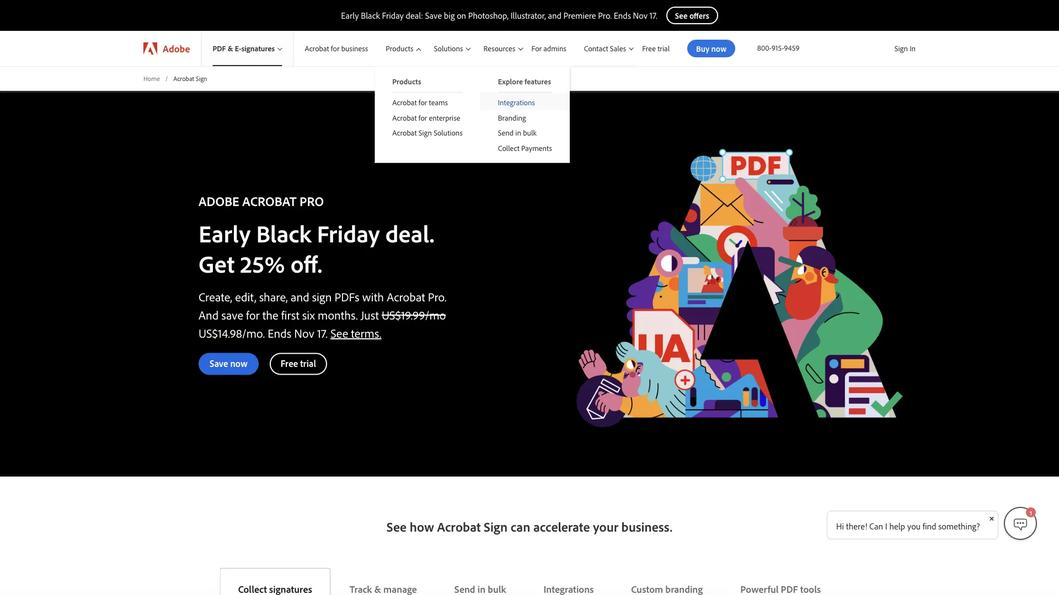 Task type: locate. For each thing, give the bounding box(es) containing it.
for for teams
[[419, 98, 427, 107]]

and left premiere
[[548, 10, 561, 21]]

0 horizontal spatial friday
[[317, 218, 380, 248]]

1 vertical spatial black
[[256, 218, 311, 248]]

on
[[457, 10, 466, 21]]

0 vertical spatial products
[[386, 44, 413, 53]]

0 horizontal spatial ends
[[268, 325, 291, 341]]

solutions inside solutions popup button
[[434, 44, 463, 53]]

for down the acrobat for teams on the left top of the page
[[419, 113, 427, 123]]

1 vertical spatial free trial
[[281, 358, 316, 369]]

0 horizontal spatial 17.
[[317, 325, 328, 341]]

0 vertical spatial free trial
[[642, 44, 670, 53]]

for for business
[[331, 44, 339, 53]]

friday inside early black friday deal. get 25% off.
[[317, 218, 380, 248]]

0 vertical spatial free trial link
[[636, 31, 676, 66]]

resources button
[[472, 31, 525, 66]]

0 vertical spatial trial
[[658, 44, 670, 53]]

branding
[[498, 113, 526, 123]]

0 vertical spatial 17.
[[650, 10, 657, 21]]

friday
[[382, 10, 404, 21], [317, 218, 380, 248]]

1 vertical spatial nov
[[294, 325, 314, 341]]

1 vertical spatial friday
[[317, 218, 380, 248]]

sign down acrobat for enterprise
[[419, 128, 432, 138]]

contact sales button
[[573, 31, 636, 66]]

1 horizontal spatial free trial link
[[636, 31, 676, 66]]

see
[[330, 325, 348, 341], [387, 519, 407, 535]]

free trial for the leftmost the free trial link
[[281, 358, 316, 369]]

now
[[230, 358, 248, 369]]

for left the teams
[[419, 98, 427, 107]]

contact
[[584, 43, 608, 53]]

1 vertical spatial 17.
[[317, 325, 328, 341]]

0 vertical spatial save
[[425, 10, 442, 21]]

acrobat sign solutions link
[[375, 125, 480, 141]]

pro. right premiere
[[598, 10, 612, 21]]

1 horizontal spatial friday
[[382, 10, 404, 21]]

collect payments link
[[480, 141, 570, 156]]

hi there! can i help you find something?
[[836, 521, 980, 532]]

in
[[910, 44, 916, 53]]

ends inside us$19.99/mo us$14.98/mo . ends nov 17. see terms.
[[268, 325, 291, 341]]

free down first
[[281, 358, 298, 369]]

early inside early black friday deal. get 25% off.
[[199, 218, 251, 248]]

how
[[410, 519, 434, 535]]

&
[[228, 44, 233, 53]]

0 vertical spatial and
[[548, 10, 561, 21]]

1 horizontal spatial free trial
[[642, 44, 670, 53]]

early up 'business'
[[341, 10, 359, 21]]

nov inside us$19.99/mo us$14.98/mo . ends nov 17. see terms.
[[294, 325, 314, 341]]

acrobat inside create, edit, share, and sign pdfs with acrobat pro. and save for the first six months. just
[[387, 289, 425, 304]]

ends right .
[[268, 325, 291, 341]]

edit,
[[235, 289, 256, 304]]

nov
[[633, 10, 648, 21], [294, 325, 314, 341]]

deal:
[[406, 10, 423, 21]]

and inside create, edit, share, and sign pdfs with acrobat pro. and save for the first six months. just
[[291, 289, 309, 304]]

and
[[548, 10, 561, 21], [291, 289, 309, 304]]

0 vertical spatial free
[[642, 44, 656, 53]]

solutions
[[434, 44, 463, 53], [434, 128, 463, 138]]

free
[[642, 44, 656, 53], [281, 358, 298, 369]]

share,
[[259, 289, 288, 304]]

1 button
[[1004, 507, 1037, 541]]

solutions down enterprise
[[434, 128, 463, 138]]

0 horizontal spatial black
[[256, 218, 311, 248]]

free right sales
[[642, 44, 656, 53]]

nov down six at the bottom left of the page
[[294, 325, 314, 341]]

0 vertical spatial early
[[341, 10, 359, 21]]

1 vertical spatial early
[[199, 218, 251, 248]]

black
[[361, 10, 380, 21], [256, 218, 311, 248]]

0 horizontal spatial trial
[[300, 358, 316, 369]]

photoshop,
[[468, 10, 509, 21]]

for left 'business'
[[331, 44, 339, 53]]

0 horizontal spatial and
[[291, 289, 309, 304]]

get
[[199, 248, 235, 279]]

0 vertical spatial black
[[361, 10, 380, 21]]

1 solutions from the top
[[434, 44, 463, 53]]

1 horizontal spatial pro.
[[598, 10, 612, 21]]

acrobat for teams link
[[375, 93, 480, 110]]

acrobat down acrobat for enterprise
[[392, 128, 417, 138]]

products up the acrobat for teams on the left top of the page
[[392, 77, 421, 86]]

acrobat
[[242, 192, 297, 209]]

25%
[[240, 248, 285, 279]]

see left how
[[387, 519, 407, 535]]

pdf & e-signatures
[[213, 44, 275, 53]]

off.
[[291, 248, 322, 279]]

free trial right sales
[[642, 44, 670, 53]]

find
[[923, 521, 936, 532]]

free trial link
[[636, 31, 676, 66], [270, 353, 327, 375]]

pdf
[[213, 44, 226, 53]]

explore
[[498, 77, 523, 86]]

acrobat for acrobat sign
[[173, 74, 194, 82]]

black for big
[[361, 10, 380, 21]]

17. inside us$19.99/mo us$14.98/mo . ends nov 17. see terms.
[[317, 325, 328, 341]]

features
[[525, 77, 551, 86]]

1 horizontal spatial black
[[361, 10, 380, 21]]

1 horizontal spatial nov
[[633, 10, 648, 21]]

0 horizontal spatial see
[[330, 325, 348, 341]]

0 vertical spatial pro.
[[598, 10, 612, 21]]

free trial for the free trial link to the top
[[642, 44, 670, 53]]

1 horizontal spatial early
[[341, 10, 359, 21]]

sign inside sign in button
[[895, 44, 908, 53]]

products down the 'deal:' at the left top of page
[[386, 44, 413, 53]]

for for enterprise
[[419, 113, 427, 123]]

pro. up "us$19.99/mo" at bottom
[[428, 289, 447, 304]]

send
[[498, 128, 514, 138]]

friday left the 'deal:' at the left top of page
[[382, 10, 404, 21]]

nov up 'contact sales' popup button on the right of the page
[[633, 10, 648, 21]]

black down the acrobat
[[256, 218, 311, 248]]

1 horizontal spatial save
[[425, 10, 442, 21]]

acrobat down adobe
[[173, 74, 194, 82]]

1 vertical spatial free trial link
[[270, 353, 327, 375]]

see down months.
[[330, 325, 348, 341]]

0 horizontal spatial free
[[281, 358, 298, 369]]

see inside us$19.99/mo us$14.98/mo . ends nov 17. see terms.
[[330, 325, 348, 341]]

and up six at the bottom left of the page
[[291, 289, 309, 304]]

ends up sales
[[614, 10, 631, 21]]

0 vertical spatial ends
[[614, 10, 631, 21]]

products
[[386, 44, 413, 53], [392, 77, 421, 86]]

early down adobe
[[199, 218, 251, 248]]

early for early black friday deal: save big on photoshop, illustrator, and premiere pro. ends nov 17.
[[341, 10, 359, 21]]

0 horizontal spatial free trial
[[281, 358, 316, 369]]

sign
[[895, 44, 908, 53], [196, 74, 207, 82], [419, 128, 432, 138], [484, 519, 508, 535]]

collect
[[498, 143, 519, 153]]

for left the
[[246, 307, 260, 323]]

acrobat down the acrobat for teams on the left top of the page
[[392, 113, 417, 123]]

1 vertical spatial and
[[291, 289, 309, 304]]

free trial link down us$19.99/mo us$14.98/mo . ends nov 17. see terms.
[[270, 353, 327, 375]]

1 vertical spatial save
[[210, 358, 228, 369]]

products inside popup button
[[386, 44, 413, 53]]

acrobat sign solutions
[[392, 128, 463, 138]]

friday down pro
[[317, 218, 380, 248]]

acrobat for enterprise
[[392, 113, 460, 123]]

sign
[[312, 289, 332, 304]]

save
[[221, 307, 243, 323]]

1 vertical spatial ends
[[268, 325, 291, 341]]

early for early black friday deal. get 25% off.
[[199, 218, 251, 248]]

1 vertical spatial solutions
[[434, 128, 463, 138]]

solutions down big
[[434, 44, 463, 53]]

sign left in
[[895, 44, 908, 53]]

1 horizontal spatial ends
[[614, 10, 631, 21]]

1 vertical spatial products
[[392, 77, 421, 86]]

black inside early black friday deal. get 25% off.
[[256, 218, 311, 248]]

pdfs
[[335, 289, 359, 304]]

pro.
[[598, 10, 612, 21], [428, 289, 447, 304]]

0 horizontal spatial early
[[199, 218, 251, 248]]

acrobat for acrobat for enterprise
[[392, 113, 417, 123]]

1 vertical spatial pro.
[[428, 289, 447, 304]]

trial down us$19.99/mo us$14.98/mo . ends nov 17. see terms.
[[300, 358, 316, 369]]

bulk
[[523, 128, 537, 138]]

0 vertical spatial friday
[[382, 10, 404, 21]]

2 solutions from the top
[[434, 128, 463, 138]]

integrations link
[[480, 93, 570, 110]]

acrobat right how
[[437, 519, 481, 535]]

acrobat left 'business'
[[305, 44, 329, 53]]

free trial down us$19.99/mo us$14.98/mo . ends nov 17. see terms.
[[281, 358, 316, 369]]

contact sales
[[584, 43, 626, 53]]

friday for deal:
[[382, 10, 404, 21]]

see terms. link
[[330, 325, 381, 341]]

save left the now
[[210, 358, 228, 369]]

acrobat
[[305, 44, 329, 53], [173, 74, 194, 82], [392, 98, 417, 107], [392, 113, 417, 123], [392, 128, 417, 138], [387, 289, 425, 304], [437, 519, 481, 535]]

1 horizontal spatial see
[[387, 519, 407, 535]]

acrobat up acrobat for enterprise
[[392, 98, 417, 107]]

0 horizontal spatial pro.
[[428, 289, 447, 304]]

adobe
[[163, 42, 190, 55]]

integrations
[[498, 98, 535, 107]]

home
[[143, 74, 160, 82]]

black up 'business'
[[361, 10, 380, 21]]

0 horizontal spatial nov
[[294, 325, 314, 341]]

1 vertical spatial free
[[281, 358, 298, 369]]

free trial link right sales
[[636, 31, 676, 66]]

tab list
[[0, 569, 1059, 596]]

trial right sales
[[658, 44, 670, 53]]

home link
[[143, 74, 160, 83]]

months.
[[318, 307, 358, 323]]

acrobat up "us$19.99/mo" at bottom
[[387, 289, 425, 304]]

save left big
[[425, 10, 442, 21]]

1 horizontal spatial and
[[548, 10, 561, 21]]

800-915-9459
[[757, 43, 799, 53]]

17.
[[650, 10, 657, 21], [317, 325, 328, 341]]

acrobat for teams
[[392, 98, 448, 107]]

i
[[885, 521, 887, 532]]

sign down adobe link
[[196, 74, 207, 82]]

0 vertical spatial solutions
[[434, 44, 463, 53]]

0 vertical spatial see
[[330, 325, 348, 341]]

early
[[341, 10, 359, 21], [199, 218, 251, 248]]



Task type: vqa. For each thing, say whether or not it's contained in the screenshot.
Cloud
no



Task type: describe. For each thing, give the bounding box(es) containing it.
create, edit, share, and sign pdfs with acrobat pro. and save for the first six months. just
[[199, 289, 447, 323]]

something?
[[938, 521, 980, 532]]

friday for deal.
[[317, 218, 380, 248]]

branding link
[[480, 110, 570, 125]]

teams
[[429, 98, 448, 107]]

0 vertical spatial nov
[[633, 10, 648, 21]]

9459
[[784, 43, 799, 53]]

acrobat for enterprise link
[[375, 110, 480, 125]]

accelerate
[[533, 519, 590, 535]]

terms.
[[351, 325, 381, 341]]

pro
[[300, 192, 324, 209]]

enterprise
[[429, 113, 460, 123]]

0 horizontal spatial save
[[210, 358, 228, 369]]

resources
[[483, 44, 515, 53]]

1
[[1029, 510, 1032, 517]]

you
[[907, 521, 921, 532]]

products button
[[375, 31, 423, 66]]

and
[[199, 307, 219, 323]]

black for 25%
[[256, 218, 311, 248]]

create,
[[199, 289, 232, 304]]

acrobat for business
[[305, 44, 368, 53]]

1 horizontal spatial trial
[[658, 44, 670, 53]]

e-
[[235, 44, 241, 53]]

early black friday deal: save big on photoshop, illustrator, and premiere pro. ends nov 17.
[[341, 10, 657, 21]]

adobe acrobat pro
[[199, 192, 324, 209]]

us$19.99/mo
[[382, 307, 446, 323]]

illustrator,
[[511, 10, 546, 21]]

acrobat for acrobat for teams
[[392, 98, 417, 107]]

acrobat sign
[[173, 74, 207, 82]]

sign inside acrobat sign solutions link
[[419, 128, 432, 138]]

admins
[[543, 44, 566, 53]]

see how acrobat sign can accelerate your business.
[[387, 519, 672, 535]]

first
[[281, 307, 299, 323]]

premiere
[[564, 10, 596, 21]]

for
[[531, 44, 542, 53]]

deal.
[[385, 218, 434, 248]]

solutions inside acrobat sign solutions link
[[434, 128, 463, 138]]

0 horizontal spatial free trial link
[[270, 353, 327, 375]]

the
[[262, 307, 278, 323]]

915-
[[771, 43, 784, 53]]

sign left "can"
[[484, 519, 508, 535]]

just
[[361, 307, 379, 323]]

signatures
[[241, 44, 275, 53]]

us$19.99/mo us$14.98/mo . ends nov 17. see terms.
[[199, 307, 446, 341]]

800-915-9459 link
[[757, 43, 799, 53]]

adobe link
[[132, 31, 201, 66]]

big
[[444, 10, 455, 21]]

can
[[869, 521, 883, 532]]

can
[[511, 519, 530, 535]]

your
[[593, 519, 618, 535]]

save now
[[210, 358, 248, 369]]

us$14.98/mo
[[199, 325, 263, 341]]

business
[[341, 44, 368, 53]]

sign in button
[[892, 39, 918, 58]]

pro. inside create, edit, share, and sign pdfs with acrobat pro. and save for the first six months. just
[[428, 289, 447, 304]]

acrobat for acrobat sign solutions
[[392, 128, 417, 138]]

solutions button
[[423, 31, 472, 66]]

for admins link
[[525, 31, 573, 66]]

for inside create, edit, share, and sign pdfs with acrobat pro. and save for the first six months. just
[[246, 307, 260, 323]]

with
[[362, 289, 384, 304]]

.
[[263, 325, 265, 341]]

explore features
[[498, 77, 551, 86]]

there!
[[846, 521, 867, 532]]

business.
[[621, 519, 672, 535]]

for admins
[[531, 44, 566, 53]]

pdf & e-signatures button
[[202, 31, 293, 66]]

acrobat for business link
[[294, 31, 375, 66]]

early black friday deal. get 25% off.
[[199, 218, 434, 279]]

collect payments
[[498, 143, 552, 153]]

hi
[[836, 521, 844, 532]]

1 horizontal spatial 17.
[[650, 10, 657, 21]]

in
[[515, 128, 521, 138]]

sign in
[[895, 44, 916, 53]]

acrobat for acrobat for business
[[305, 44, 329, 53]]

1 vertical spatial trial
[[300, 358, 316, 369]]

800-
[[757, 43, 771, 53]]

six
[[302, 307, 315, 323]]

save now link
[[199, 353, 259, 375]]

1 vertical spatial see
[[387, 519, 407, 535]]

1 horizontal spatial free
[[642, 44, 656, 53]]

adobe
[[199, 192, 239, 209]]



